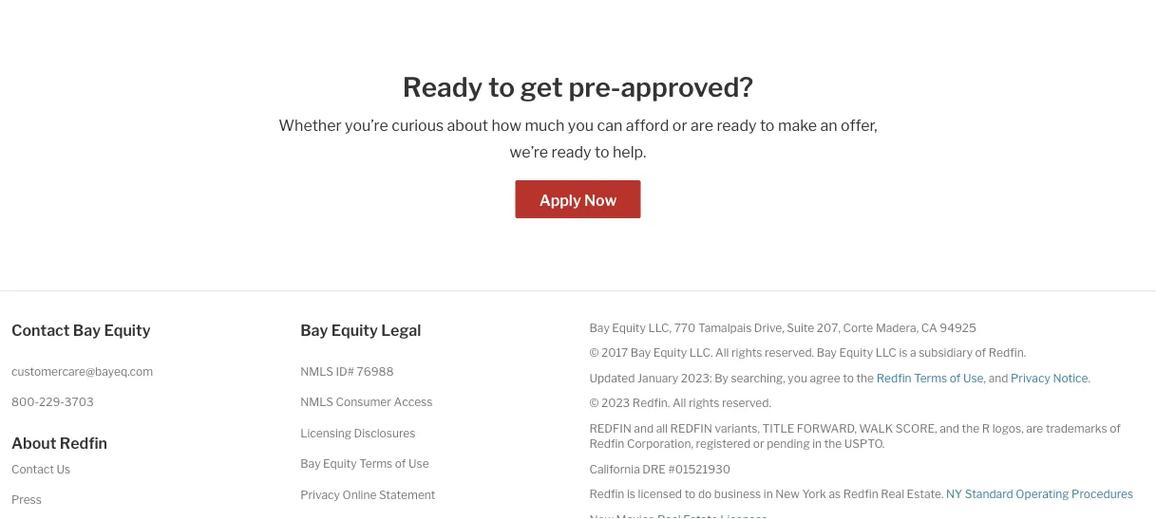 Task type: describe. For each thing, give the bounding box(es) containing it.
bay up agree
[[817, 346, 837, 360]]

0 vertical spatial all
[[715, 346, 729, 360]]

registered
[[696, 438, 751, 451]]

california dre #01521930
[[589, 463, 730, 476]]

r
[[982, 422, 990, 436]]

0 vertical spatial use
[[963, 371, 984, 385]]

bay up 2017
[[589, 321, 610, 335]]

contact us link
[[11, 454, 278, 485]]

2023
[[601, 397, 630, 410]]

bay up customercare@bayeq.com
[[73, 321, 101, 340]]

online
[[342, 488, 377, 502]]

privacy online statement
[[300, 488, 436, 502]]

apply
[[539, 191, 581, 210]]

apply now
[[539, 191, 617, 210]]

,
[[984, 371, 986, 385]]

by
[[714, 371, 729, 385]]

all
[[656, 422, 668, 436]]

licensing disclosures link
[[300, 418, 567, 449]]

© 2023 redfin. all rights reserved.
[[589, 397, 771, 410]]

0 vertical spatial privacy
[[1011, 371, 1050, 385]]

now
[[584, 191, 617, 210]]

press
[[11, 494, 42, 507]]

ready
[[403, 71, 483, 104]]

in inside the redfin and all redfin variants, title forward, walk score, and the r logos, are trademarks of redfin corporation, registered or pending in the uspto.
[[812, 438, 822, 451]]

january
[[637, 371, 678, 385]]

nmls consumer access link
[[300, 387, 567, 418]]

are inside the redfin and all redfin variants, title forward, walk score, and the r logos, are trademarks of redfin corporation, registered or pending in the uspto.
[[1026, 422, 1043, 436]]

207,
[[817, 321, 841, 335]]

redfin up us
[[60, 434, 107, 453]]

about
[[11, 434, 56, 453]]

1 vertical spatial terms
[[359, 457, 393, 471]]

contact for contact us
[[11, 463, 54, 476]]

press link
[[11, 485, 278, 516]]

madera,
[[876, 321, 919, 335]]

2 vertical spatial the
[[824, 438, 842, 451]]

contact bay equity
[[11, 321, 151, 340]]

0 horizontal spatial use
[[408, 457, 429, 471]]

uspto.
[[844, 438, 885, 451]]

pre-
[[568, 71, 621, 104]]

logos,
[[992, 422, 1024, 436]]

3703
[[64, 396, 94, 409]]

0 horizontal spatial and
[[634, 422, 654, 436]]

equity up nmls id# 76988
[[331, 321, 378, 340]]

a
[[910, 346, 916, 360]]

1 vertical spatial the
[[962, 422, 980, 436]]

ny
[[946, 488, 963, 502]]

to left do
[[685, 488, 696, 502]]

2 redfin from the left
[[670, 422, 712, 436]]

of up ,
[[975, 346, 986, 360]]

variants,
[[715, 422, 760, 436]]

you inside the whether you're curious about how much you can afford or are ready to make an offer, we're ready to help.
[[568, 116, 594, 134]]

bay down licensing
[[300, 457, 321, 471]]

corte
[[843, 321, 873, 335]]

llc.
[[689, 346, 713, 360]]

equity down licensing
[[323, 457, 357, 471]]

© for © 2017 bay equity llc. all rights reserved. bay equity llc is a subsidiary of redfin.
[[589, 346, 599, 360]]

bay equity terms of use link
[[300, 449, 567, 480]]

whether you're curious about how much you can afford or are ready to make an offer, we're ready to help.
[[279, 116, 877, 161]]

california
[[589, 463, 640, 476]]

how
[[492, 116, 522, 134]]

bay up nmls id# 76988
[[300, 321, 328, 340]]

.
[[1088, 371, 1091, 385]]

estate.
[[907, 488, 944, 502]]

ready to get pre-approved?
[[403, 71, 754, 104]]

do
[[698, 488, 712, 502]]

1 horizontal spatial ready
[[717, 116, 757, 134]]

2017
[[601, 346, 628, 360]]

trademarks
[[1046, 422, 1107, 436]]

whether
[[279, 116, 342, 134]]

1 vertical spatial reserved.
[[722, 397, 771, 410]]

business
[[714, 488, 761, 502]]

are inside the whether you're curious about how much you can afford or are ready to make an offer, we're ready to help.
[[691, 116, 713, 134]]

corporation,
[[627, 438, 693, 451]]

can
[[597, 116, 622, 134]]

bay equity legal
[[300, 321, 421, 340]]

800-229-3703 link
[[11, 387, 278, 418]]

approved?
[[621, 71, 754, 104]]

llc
[[876, 346, 897, 360]]

1 vertical spatial redfin.
[[633, 397, 670, 410]]

york
[[802, 488, 826, 502]]

customercare@bayeq.com
[[11, 365, 153, 379]]

title
[[762, 422, 794, 436]]

apply now button
[[516, 181, 641, 219]]

nmls consumer access
[[300, 396, 433, 409]]

ny standard operating procedures link
[[946, 488, 1133, 502]]

contact for contact bay equity
[[11, 321, 70, 340]]

pending
[[767, 438, 810, 451]]

forward,
[[797, 422, 857, 436]]

to left "make"
[[760, 116, 775, 134]]

statement
[[379, 488, 436, 502]]

redfin down the california
[[589, 488, 624, 502]]

licensed
[[638, 488, 682, 502]]

nmls for nmls id# 76988
[[300, 365, 333, 379]]

licensing disclosures
[[300, 427, 416, 440]]

walk
[[859, 422, 893, 436]]

redfin is licensed to do business in new york as redfin real estate. ny standard operating procedures
[[589, 488, 1133, 502]]

1 horizontal spatial rights
[[731, 346, 762, 360]]



Task type: locate. For each thing, give the bounding box(es) containing it.
0 horizontal spatial all
[[672, 397, 686, 410]]

nmls for nmls consumer access
[[300, 396, 333, 409]]

1 horizontal spatial the
[[856, 371, 874, 385]]

0 vertical spatial redfin.
[[989, 346, 1026, 360]]

agree
[[810, 371, 840, 385]]

privacy online statement link
[[300, 480, 567, 511]]

0 horizontal spatial ready
[[551, 143, 591, 161]]

use
[[963, 371, 984, 385], [408, 457, 429, 471]]

2 contact from the top
[[11, 463, 54, 476]]

rights down 2023:
[[689, 397, 720, 410]]

1 vertical spatial ©
[[589, 397, 599, 410]]

bay equity llc, 770 tamalpais drive, suite 207, corte madera, ca 94925
[[589, 321, 976, 335]]

2 © from the top
[[589, 397, 599, 410]]

an
[[820, 116, 837, 134]]

1 contact from the top
[[11, 321, 70, 340]]

offer,
[[841, 116, 877, 134]]

770
[[674, 321, 696, 335]]

llc,
[[648, 321, 672, 335]]

of right trademarks
[[1110, 422, 1121, 436]]

bay equity terms of use
[[300, 457, 429, 471]]

1 horizontal spatial and
[[940, 422, 959, 436]]

or down the title
[[753, 438, 764, 451]]

0 vertical spatial reserved.
[[765, 346, 814, 360]]

in left new
[[764, 488, 773, 502]]

1 vertical spatial use
[[408, 457, 429, 471]]

redfin up the california
[[589, 438, 624, 451]]

suite
[[787, 321, 814, 335]]

all right llc.
[[715, 346, 729, 360]]

the left r
[[962, 422, 980, 436]]

0 vertical spatial in
[[812, 438, 822, 451]]

1 redfin from the left
[[589, 422, 631, 436]]

94925
[[940, 321, 976, 335]]

1 horizontal spatial you
[[788, 371, 807, 385]]

0 horizontal spatial is
[[627, 488, 635, 502]]

0 horizontal spatial rights
[[689, 397, 720, 410]]

© left 2017
[[589, 346, 599, 360]]

0 vertical spatial terms
[[914, 371, 947, 385]]

legal
[[381, 321, 421, 340]]

redfin
[[876, 371, 912, 385], [60, 434, 107, 453], [589, 438, 624, 451], [589, 488, 624, 502], [843, 488, 878, 502]]

the down forward,
[[824, 438, 842, 451]]

to up how
[[488, 71, 515, 104]]

1 horizontal spatial in
[[812, 438, 822, 451]]

1 © from the top
[[589, 346, 599, 360]]

0 horizontal spatial redfin.
[[633, 397, 670, 410]]

equity down corte
[[839, 346, 873, 360]]

1 vertical spatial is
[[627, 488, 635, 502]]

reserved. down the 'bay equity llc, 770 tamalpais drive, suite 207, corte madera, ca 94925'
[[765, 346, 814, 360]]

privacy inside privacy online statement link
[[300, 488, 340, 502]]

real
[[881, 488, 904, 502]]

1 vertical spatial contact
[[11, 463, 54, 476]]

redfin. down january
[[633, 397, 670, 410]]

800-229-3703
[[11, 396, 94, 409]]

of up 'statement'
[[395, 457, 406, 471]]

2 horizontal spatial the
[[962, 422, 980, 436]]

0 horizontal spatial are
[[691, 116, 713, 134]]

contact up customercare@bayeq.com
[[11, 321, 70, 340]]

reserved.
[[765, 346, 814, 360], [722, 397, 771, 410]]

0 vertical spatial are
[[691, 116, 713, 134]]

searching,
[[731, 371, 785, 385]]

2 horizontal spatial and
[[989, 371, 1008, 385]]

1 vertical spatial all
[[672, 397, 686, 410]]

equity up 2017
[[612, 321, 646, 335]]

0 horizontal spatial or
[[672, 116, 687, 134]]

operating
[[1016, 488, 1069, 502]]

consumer
[[336, 396, 391, 409]]

0 horizontal spatial you
[[568, 116, 594, 134]]

redfin terms of use link
[[876, 371, 984, 385]]

and
[[989, 371, 1008, 385], [634, 422, 654, 436], [940, 422, 959, 436]]

0 horizontal spatial terms
[[359, 457, 393, 471]]

0 vertical spatial nmls
[[300, 365, 333, 379]]

1 vertical spatial in
[[764, 488, 773, 502]]

1 horizontal spatial privacy
[[1011, 371, 1050, 385]]

of inside bay equity terms of use link
[[395, 457, 406, 471]]

make
[[778, 116, 817, 134]]

rights up searching,
[[731, 346, 762, 360]]

0 horizontal spatial in
[[764, 488, 773, 502]]

about
[[447, 116, 488, 134]]

use up 'statement'
[[408, 457, 429, 471]]

of inside the redfin and all redfin variants, title forward, walk score, and the r logos, are trademarks of redfin corporation, registered or pending in the uspto.
[[1110, 422, 1121, 436]]

1 vertical spatial ready
[[551, 143, 591, 161]]

1 horizontal spatial all
[[715, 346, 729, 360]]

1 horizontal spatial redfin
[[670, 422, 712, 436]]

to
[[488, 71, 515, 104], [760, 116, 775, 134], [595, 143, 609, 161], [843, 371, 854, 385], [685, 488, 696, 502]]

us
[[57, 463, 70, 476]]

redfin. up privacy notice link
[[989, 346, 1026, 360]]

2023:
[[681, 371, 712, 385]]

and right 'score,'
[[940, 422, 959, 436]]

ready
[[717, 116, 757, 134], [551, 143, 591, 161]]

0 vertical spatial ©
[[589, 346, 599, 360]]

or
[[672, 116, 687, 134], [753, 438, 764, 451]]

privacy left the notice
[[1011, 371, 1050, 385]]

id#
[[336, 365, 354, 379]]

1 vertical spatial or
[[753, 438, 764, 451]]

0 vertical spatial the
[[856, 371, 874, 385]]

the right agree
[[856, 371, 874, 385]]

drive,
[[754, 321, 784, 335]]

licensing
[[300, 427, 351, 440]]

updated
[[589, 371, 635, 385]]

contact
[[11, 321, 70, 340], [11, 463, 54, 476]]

privacy left online in the left bottom of the page
[[300, 488, 340, 502]]

contact down about
[[11, 463, 54, 476]]

in down forward,
[[812, 438, 822, 451]]

you down © 2017 bay equity llc. all rights reserved. bay equity llc is a subsidiary of redfin.
[[788, 371, 807, 385]]

is
[[899, 346, 908, 360], [627, 488, 635, 502]]

2 nmls from the top
[[300, 396, 333, 409]]

redfin right as
[[843, 488, 878, 502]]

you're
[[345, 116, 388, 134]]

are down approved? in the right top of the page
[[691, 116, 713, 134]]

1 horizontal spatial are
[[1026, 422, 1043, 436]]

1 horizontal spatial or
[[753, 438, 764, 451]]

1 vertical spatial are
[[1026, 422, 1043, 436]]

redfin.
[[989, 346, 1026, 360], [633, 397, 670, 410]]

redfin inside the redfin and all redfin variants, title forward, walk score, and the r logos, are trademarks of redfin corporation, registered or pending in the uspto.
[[589, 438, 624, 451]]

privacy notice link
[[1011, 371, 1088, 385]]

76988
[[357, 365, 394, 379]]

notice
[[1053, 371, 1088, 385]]

procedures
[[1072, 488, 1133, 502]]

in
[[812, 438, 822, 451], [764, 488, 773, 502]]

1 horizontal spatial is
[[899, 346, 908, 360]]

use down subsidiary
[[963, 371, 984, 385]]

reserved. up variants,
[[722, 397, 771, 410]]

equity down llc,
[[653, 346, 687, 360]]

terms
[[914, 371, 947, 385], [359, 457, 393, 471]]

0 vertical spatial or
[[672, 116, 687, 134]]

to left the help.
[[595, 143, 609, 161]]

much
[[525, 116, 565, 134]]

are right logos,
[[1026, 422, 1043, 436]]

of
[[975, 346, 986, 360], [950, 371, 961, 385], [1110, 422, 1121, 436], [395, 457, 406, 471]]

redfin down '© 2023 redfin. all rights reserved.'
[[670, 422, 712, 436]]

ca
[[921, 321, 937, 335]]

equity up customercare@bayeq.com link
[[104, 321, 151, 340]]

© for © 2023 redfin. all rights reserved.
[[589, 397, 599, 410]]

rights
[[731, 346, 762, 360], [689, 397, 720, 410]]

or inside the whether you're curious about how much you can afford or are ready to make an offer, we're ready to help.
[[672, 116, 687, 134]]

all
[[715, 346, 729, 360], [672, 397, 686, 410]]

to right agree
[[843, 371, 854, 385]]

nmls inside 'link'
[[300, 396, 333, 409]]

0 horizontal spatial the
[[824, 438, 842, 451]]

disclosures
[[354, 427, 416, 440]]

0 vertical spatial ready
[[717, 116, 757, 134]]

and right ,
[[989, 371, 1008, 385]]

you left can
[[568, 116, 594, 134]]

0 vertical spatial contact
[[11, 321, 70, 340]]

all down 2023:
[[672, 397, 686, 410]]

0 vertical spatial you
[[568, 116, 594, 134]]

privacy
[[1011, 371, 1050, 385], [300, 488, 340, 502]]

dre
[[642, 463, 666, 476]]

#01521930
[[668, 463, 730, 476]]

terms up privacy online statement
[[359, 457, 393, 471]]

© 2017 bay equity llc. all rights reserved. bay equity llc is a subsidiary of redfin.
[[589, 346, 1026, 360]]

0 horizontal spatial privacy
[[300, 488, 340, 502]]

1 vertical spatial you
[[788, 371, 807, 385]]

229-
[[39, 396, 64, 409]]

is left licensed
[[627, 488, 635, 502]]

afford
[[626, 116, 669, 134]]

0 horizontal spatial redfin
[[589, 422, 631, 436]]

contact us
[[11, 463, 70, 476]]

ready down much
[[551, 143, 591, 161]]

or right afford at the right top
[[672, 116, 687, 134]]

0 vertical spatial rights
[[731, 346, 762, 360]]

are
[[691, 116, 713, 134], [1026, 422, 1043, 436]]

and left all at the bottom right of page
[[634, 422, 654, 436]]

redfin down llc
[[876, 371, 912, 385]]

1 horizontal spatial use
[[963, 371, 984, 385]]

customercare@bayeq.com link
[[11, 356, 278, 387]]

ready left "make"
[[717, 116, 757, 134]]

redfin down 2023 on the right
[[589, 422, 631, 436]]

1 nmls from the top
[[300, 365, 333, 379]]

1 vertical spatial rights
[[689, 397, 720, 410]]

we're
[[510, 143, 548, 161]]

or inside the redfin and all redfin variants, title forward, walk score, and the r logos, are trademarks of redfin corporation, registered or pending in the uspto.
[[753, 438, 764, 451]]

terms down subsidiary
[[914, 371, 947, 385]]

bay right 2017
[[631, 346, 651, 360]]

contact inside 'link'
[[11, 463, 54, 476]]

subsidiary
[[919, 346, 973, 360]]

nmls left id#
[[300, 365, 333, 379]]

the
[[856, 371, 874, 385], [962, 422, 980, 436], [824, 438, 842, 451]]

redfin and all redfin variants, title forward, walk score, and the r logos, are trademarks of redfin corporation, registered or pending in the uspto.
[[589, 422, 1121, 451]]

get
[[520, 71, 563, 104]]

of down subsidiary
[[950, 371, 961, 385]]

is left a
[[899, 346, 908, 360]]

nmls up licensing
[[300, 396, 333, 409]]

© left 2023 on the right
[[589, 397, 599, 410]]

1 vertical spatial privacy
[[300, 488, 340, 502]]

equity
[[104, 321, 151, 340], [331, 321, 378, 340], [612, 321, 646, 335], [653, 346, 687, 360], [839, 346, 873, 360], [323, 457, 357, 471]]

about redfin
[[11, 434, 107, 453]]

0 vertical spatial is
[[899, 346, 908, 360]]

1 vertical spatial nmls
[[300, 396, 333, 409]]

1 horizontal spatial terms
[[914, 371, 947, 385]]

help.
[[613, 143, 646, 161]]

1 horizontal spatial redfin.
[[989, 346, 1026, 360]]

new
[[775, 488, 800, 502]]

curious
[[392, 116, 444, 134]]



Task type: vqa. For each thing, say whether or not it's contained in the screenshot.
right is
yes



